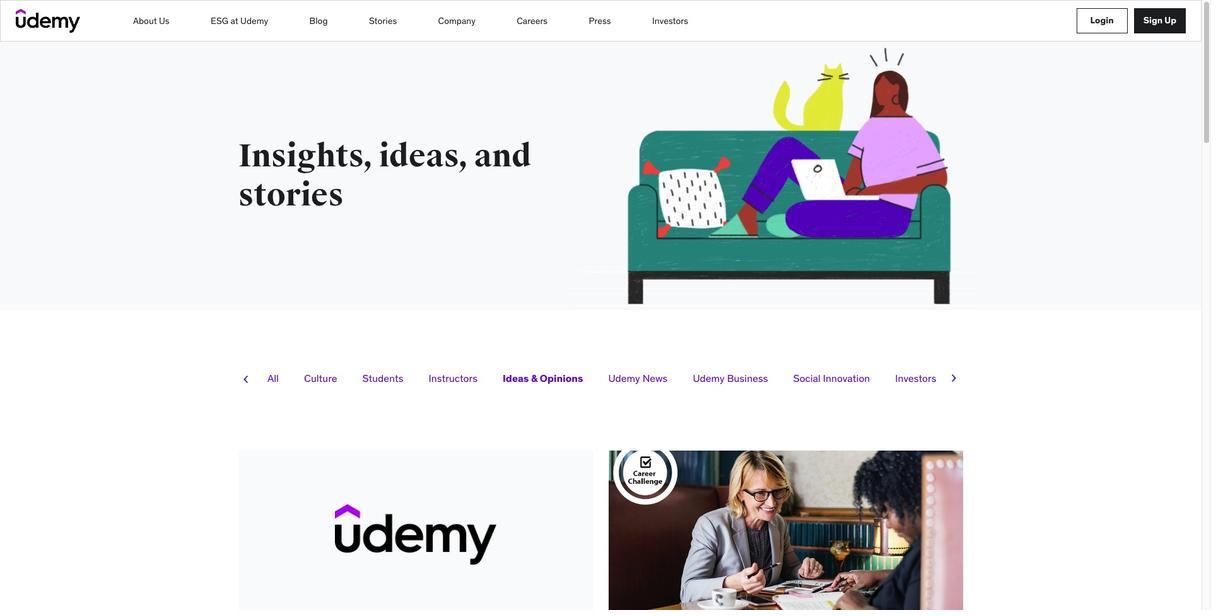 Task type: vqa. For each thing, say whether or not it's contained in the screenshot.
Social Innovation
yes



Task type: locate. For each thing, give the bounding box(es) containing it.
udemy
[[240, 15, 268, 27], [609, 372, 640, 385], [693, 372, 725, 385]]

about us link
[[133, 9, 170, 33]]

social innovation
[[793, 372, 870, 385]]

sign up link
[[1134, 8, 1186, 33]]

udemy inside udemy news link
[[609, 372, 640, 385]]

0 vertical spatial investors link
[[652, 9, 689, 33]]

ideas & opinions link
[[493, 366, 593, 391]]

1 horizontal spatial udemy
[[609, 372, 640, 385]]

stories
[[369, 15, 397, 27]]

0 horizontal spatial udemy
[[240, 15, 268, 27]]

0 horizontal spatial investors
[[653, 15, 688, 27]]

investors
[[653, 15, 688, 27], [896, 372, 937, 385]]

0 horizontal spatial investors link
[[652, 9, 689, 33]]

social innovation link
[[784, 366, 880, 391]]

udemy right at
[[240, 15, 268, 27]]

social
[[793, 372, 821, 385]]

press link
[[588, 9, 612, 33]]

esg at udemy link
[[210, 9, 269, 33]]

login link
[[1077, 8, 1128, 33]]

udemy business link
[[684, 366, 778, 391]]

udemy image
[[16, 9, 80, 33]]

1 vertical spatial investors
[[896, 372, 937, 385]]

&
[[531, 372, 538, 385]]

udemy left news
[[609, 372, 640, 385]]

udemy business
[[693, 372, 768, 385]]

all link
[[258, 366, 288, 391]]

udemy left business
[[693, 372, 725, 385]]

1 horizontal spatial investors
[[896, 372, 937, 385]]

2 horizontal spatial udemy
[[693, 372, 725, 385]]

press
[[589, 15, 611, 27]]

udemy inside esg at udemy link
[[240, 15, 268, 27]]

us
[[159, 15, 170, 27]]

0 vertical spatial investors
[[653, 15, 688, 27]]

investors link
[[652, 9, 689, 33], [886, 366, 946, 391]]

business
[[727, 372, 768, 385]]

about us
[[133, 15, 170, 27]]

innovation
[[823, 372, 870, 385]]

1 vertical spatial investors link
[[886, 366, 946, 391]]

at
[[231, 15, 238, 27]]

stories
[[239, 176, 344, 215]]

udemy inside udemy business link
[[693, 372, 725, 385]]

about
[[133, 15, 157, 27]]

news
[[643, 372, 668, 385]]

all
[[268, 372, 279, 385]]

and
[[474, 137, 532, 176]]

blog
[[310, 15, 328, 27]]



Task type: describe. For each thing, give the bounding box(es) containing it.
udemy for udemy business
[[693, 372, 725, 385]]

culture
[[304, 372, 337, 385]]

culture link
[[295, 366, 347, 391]]

udemy for udemy news
[[609, 372, 640, 385]]

login
[[1091, 15, 1114, 26]]

careers link
[[516, 9, 548, 33]]

company
[[438, 15, 476, 27]]

udemy news link
[[599, 366, 677, 391]]

careers
[[517, 15, 548, 27]]

ideas
[[503, 372, 529, 385]]

instructors
[[429, 372, 478, 385]]

insights,
[[239, 137, 373, 176]]

esg at udemy
[[211, 15, 268, 27]]

blog link
[[309, 9, 328, 33]]

up
[[1165, 15, 1177, 26]]

instructors link
[[419, 366, 487, 391]]

students link
[[353, 366, 413, 391]]

ideas & opinions
[[503, 372, 583, 385]]

1 horizontal spatial investors link
[[886, 366, 946, 391]]

sign
[[1144, 15, 1163, 26]]

stories link
[[368, 9, 398, 33]]

esg
[[211, 15, 228, 27]]

udemy news
[[609, 372, 668, 385]]

students
[[363, 372, 404, 385]]

sign up
[[1144, 15, 1177, 26]]

insights, ideas, and stories
[[239, 137, 532, 215]]

company link
[[438, 9, 476, 33]]

ideas,
[[379, 137, 468, 176]]

opinions
[[540, 372, 583, 385]]



